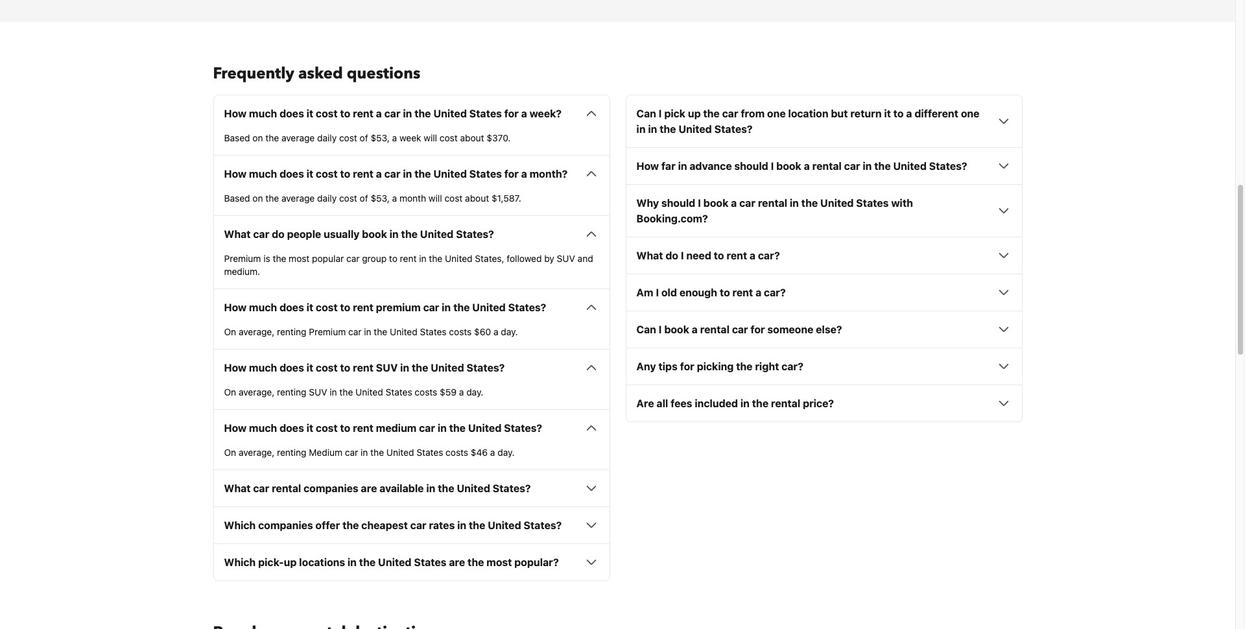 Task type: describe. For each thing, give the bounding box(es) containing it.
why
[[637, 197, 659, 209]]

a left the week?
[[521, 108, 527, 120]]

will for week?
[[424, 133, 437, 144]]

what car rental companies are available in the united states? button
[[224, 481, 599, 497]]

a inside can i book a rental car for someone else? dropdown button
[[692, 324, 698, 336]]

cost up on average, renting suv in the united states costs $59 a day.
[[316, 362, 338, 374]]

i up tips
[[659, 324, 662, 336]]

which pick-up locations in the united states are the most popular?
[[224, 557, 559, 569]]

but
[[831, 108, 848, 120]]

to inside can i pick up the car from one location but return it to a different one in in the united states?
[[894, 108, 904, 120]]

why should i book a car rental in the united states with booking.com? button
[[637, 195, 1012, 227]]

average, for how much does it cost to rent medium car in the united states?
[[239, 447, 275, 458]]

any tips for picking the right car?
[[637, 361, 804, 373]]

1 horizontal spatial premium
[[309, 327, 346, 338]]

which for which pick-up locations in the united states are the most popular?
[[224, 557, 256, 569]]

1 horizontal spatial are
[[449, 557, 465, 569]]

car inside how far in advance should i book a rental car in the united states? dropdown button
[[845, 160, 861, 172]]

how for how much does it cost to rent medium car in the united states?
[[224, 423, 247, 434]]

book down old
[[665, 324, 690, 336]]

$46
[[471, 447, 488, 458]]

popular?
[[515, 557, 559, 569]]

states? inside what car do people usually book in the united states? dropdown button
[[456, 229, 494, 240]]

car inside what car do people usually book in the united states? dropdown button
[[253, 229, 269, 240]]

advance
[[690, 160, 732, 172]]

included
[[695, 398, 738, 410]]

should inside why should i book a car rental in the united states with booking.com?
[[662, 197, 696, 209]]

to up medium on the left bottom of the page
[[340, 423, 351, 434]]

else?
[[816, 324, 843, 336]]

are
[[637, 398, 654, 410]]

a up based on the average daily cost of $53, a month will cost about $1,587.
[[376, 168, 382, 180]]

why should i book a car rental in the united states with booking.com?
[[637, 197, 913, 225]]

a inside what do i need to rent a car? dropdown button
[[750, 250, 756, 262]]

does for how much does it cost to rent a car in the united states for a week?
[[280, 108, 304, 120]]

based for how much does it cost to rent a car in the united states for a month?
[[224, 193, 250, 204]]

about for month?
[[465, 193, 489, 204]]

week
[[400, 133, 421, 144]]

i up why should i book a car rental in the united states with booking.com?
[[771, 160, 774, 172]]

suv inside how much does it cost to rent suv in the united states? dropdown button
[[376, 362, 398, 374]]

car inside what car rental companies are available in the united states? dropdown button
[[253, 483, 269, 495]]

can i pick up the car from one location but return it to a different one in in the united states? button
[[637, 106, 1012, 137]]

premium is the most popular car group to rent in the united states, followed by suv and medium.
[[224, 253, 593, 277]]

states,
[[475, 253, 505, 264]]

car? inside dropdown button
[[782, 361, 804, 373]]

how much does it cost to rent suv in the united states?
[[224, 362, 505, 374]]

suv inside premium is the most popular car group to rent in the united states, followed by suv and medium.
[[557, 253, 575, 264]]

which for which companies offer the cheapest car rates  in the united states?
[[224, 520, 256, 532]]

in inside why should i book a car rental in the united states with booking.com?
[[790, 197, 799, 209]]

a inside how far in advance should i book a rental car in the united states? dropdown button
[[804, 160, 810, 172]]

states inside dropdown button
[[470, 108, 502, 120]]

should inside dropdown button
[[735, 160, 769, 172]]

average, for how much does it cost to rent suv in the united states?
[[239, 387, 275, 398]]

a inside can i pick up the car from one location but return it to a different one in in the united states?
[[907, 108, 913, 120]]

car inside how much does it cost to rent premium car in the united states? dropdown button
[[423, 302, 440, 314]]

about for week?
[[460, 133, 484, 144]]

on average, renting premium car in the united states costs $60 a day.
[[224, 327, 518, 338]]

a left week
[[392, 133, 397, 144]]

can for can i pick up the car from one location but return it to a different one in in the united states?
[[637, 108, 657, 120]]

is
[[264, 253, 270, 264]]

what for what car do people usually book in the united states?
[[224, 229, 251, 240]]

will for month?
[[429, 193, 442, 204]]

any
[[637, 361, 656, 373]]

renting for how much does it cost to rent suv in the united states?
[[277, 387, 307, 398]]

month
[[400, 193, 426, 204]]

medium.
[[224, 266, 260, 277]]

asked
[[298, 63, 343, 85]]

1 horizontal spatial do
[[666, 250, 679, 262]]

what do i need to rent a car? button
[[637, 248, 1012, 264]]

united inside can i pick up the car from one location but return it to a different one in in the united states?
[[679, 123, 712, 135]]

rent up can i book a rental car for someone else?
[[733, 287, 753, 299]]

book inside dropdown button
[[777, 160, 802, 172]]

someone
[[768, 324, 814, 336]]

day. for how much does it cost to rent medium car in the united states?
[[498, 447, 515, 458]]

for inside dropdown button
[[505, 108, 519, 120]]

booking.com?
[[637, 213, 708, 225]]

fees
[[671, 398, 693, 410]]

are all fees included in the rental price?
[[637, 398, 834, 410]]

rent up on average, renting premium car in the united states costs $60 a day.
[[353, 302, 374, 314]]

am
[[637, 287, 654, 299]]

$1,587.
[[492, 193, 522, 204]]

which companies offer the cheapest car rates  in the united states?
[[224, 520, 562, 532]]

to up on average, renting suv in the united states costs $59 a day.
[[340, 362, 351, 374]]

states? inside what car rental companies are available in the united states? dropdown button
[[493, 483, 531, 495]]

available
[[380, 483, 424, 495]]

rent up on average, renting medium car in the united states costs $46 a day.
[[353, 423, 374, 434]]

how much does it cost to rent suv in the united states? button
[[224, 360, 599, 376]]

a right $46 on the left of page
[[490, 447, 495, 458]]

by
[[544, 253, 555, 264]]

what car do people usually book in the united states?
[[224, 229, 494, 240]]

what car do people usually book in the united states? button
[[224, 227, 599, 242]]

cost down popular
[[316, 302, 338, 314]]

2 one from the left
[[961, 108, 980, 120]]

how much does it cost to rent medium car in the united states? button
[[224, 421, 599, 436]]

am i old enough to rent a car? button
[[637, 285, 1012, 301]]

to right enough
[[720, 287, 730, 299]]

which companies offer the cheapest car rates  in the united states? button
[[224, 518, 599, 534]]

states? inside how far in advance should i book a rental car in the united states? dropdown button
[[930, 160, 968, 172]]

to up based on the average daily cost of $53, a week will cost about $370.
[[340, 108, 351, 120]]

a inside why should i book a car rental in the united states with booking.com?
[[731, 197, 737, 209]]

can i book a rental car for someone else? button
[[637, 322, 1012, 338]]

for up the $1,587.
[[505, 168, 519, 180]]

usually
[[324, 229, 360, 240]]

i left need
[[681, 250, 684, 262]]

rental inside why should i book a car rental in the united states with booking.com?
[[758, 197, 788, 209]]

to inside premium is the most popular car group to rent in the united states, followed by suv and medium.
[[389, 253, 398, 264]]

a right '$59'
[[459, 387, 464, 398]]

group
[[362, 253, 387, 264]]

a left the month?
[[521, 168, 527, 180]]

month?
[[530, 168, 568, 180]]

medium
[[309, 447, 343, 458]]

$60
[[474, 327, 491, 338]]

0 horizontal spatial suv
[[309, 387, 327, 398]]

what do i need to rent a car?
[[637, 250, 780, 262]]

states down rates
[[414, 557, 447, 569]]

much for how much does it cost to rent a car in the united states for a week?
[[249, 108, 277, 120]]

based on the average daily cost of $53, a week will cost about $370.
[[224, 133, 511, 144]]

united inside premium is the most popular car group to rent in the united states, followed by suv and medium.
[[445, 253, 473, 264]]

cost down how much does it cost to rent a car in the united states for a week?
[[339, 133, 357, 144]]

enough
[[680, 287, 718, 299]]

from
[[741, 108, 765, 120]]

cost up usually
[[339, 193, 357, 204]]

to up on average, renting premium car in the united states costs $60 a day.
[[340, 302, 351, 314]]

return
[[851, 108, 882, 120]]

what car rental companies are available in the united states?
[[224, 483, 531, 495]]

costs for medium
[[446, 447, 468, 458]]

what for what car rental companies are available in the united states?
[[224, 483, 251, 495]]

followed
[[507, 253, 542, 264]]

can i pick up the car from one location but return it to a different one in in the united states?
[[637, 108, 980, 135]]

different
[[915, 108, 959, 120]]

old
[[662, 287, 677, 299]]

pick
[[665, 108, 686, 120]]

$370.
[[487, 133, 511, 144]]

right
[[755, 361, 780, 373]]

costs for premium
[[449, 327, 472, 338]]

for inside dropdown button
[[751, 324, 765, 336]]

how far in advance should i book a rental car in the united states?
[[637, 160, 968, 172]]

does for how much does it cost to rent a car in the united states for a month?
[[280, 168, 304, 180]]

renting for how much does it cost to rent medium car in the united states?
[[277, 447, 307, 458]]

car inside the which companies offer the cheapest car rates  in the united states? dropdown button
[[411, 520, 427, 532]]

1 one from the left
[[768, 108, 786, 120]]

questions
[[347, 63, 421, 85]]

it for how much does it cost to rent medium car in the united states?
[[307, 423, 314, 434]]

rental inside dropdown button
[[813, 160, 842, 172]]

it for how much does it cost to rent a car in the united states for a week?
[[307, 108, 314, 120]]

much for how much does it cost to rent premium car in the united states?
[[249, 302, 277, 314]]

cost right week
[[440, 133, 458, 144]]

rent inside dropdown button
[[353, 168, 374, 180]]

rental inside dropdown button
[[272, 483, 301, 495]]

on average, renting suv in the united states costs $59 a day.
[[224, 387, 484, 398]]

it for how much does it cost to rent premium car in the united states?
[[307, 302, 314, 314]]

cost down "asked"
[[316, 108, 338, 120]]

$59
[[440, 387, 457, 398]]

am i old enough to rent a car?
[[637, 287, 786, 299]]

what for what do i need to rent a car?
[[637, 250, 663, 262]]

states down how much does it cost to rent medium car in the united states? dropdown button
[[417, 447, 443, 458]]

can for can i book a rental car for someone else?
[[637, 324, 657, 336]]

need
[[687, 250, 712, 262]]

$53, for week?
[[371, 133, 390, 144]]

offer
[[316, 520, 340, 532]]

cost right month
[[445, 193, 463, 204]]

how much does it cost to rent a car in the united states for a week? button
[[224, 106, 599, 122]]



Task type: locate. For each thing, give the bounding box(es) containing it.
rent inside premium is the most popular car group to rent in the united states, followed by suv and medium.
[[400, 253, 417, 264]]

it right return
[[885, 108, 891, 120]]

which pick-up locations in the united states are the most popular? button
[[224, 555, 599, 570]]

book up why should i book a car rental in the united states with booking.com?
[[777, 160, 802, 172]]

1 renting from the top
[[277, 327, 307, 338]]

0 vertical spatial on
[[253, 133, 263, 144]]

how inside how much does it cost to rent medium car in the united states? dropdown button
[[224, 423, 247, 434]]

daily
[[317, 133, 337, 144], [317, 193, 337, 204]]

1 vertical spatial average,
[[239, 387, 275, 398]]

1 of from the top
[[360, 133, 368, 144]]

0 vertical spatial can
[[637, 108, 657, 120]]

can left pick
[[637, 108, 657, 120]]

day. right '$59'
[[467, 387, 484, 398]]

it
[[307, 108, 314, 120], [885, 108, 891, 120], [307, 168, 314, 180], [307, 302, 314, 314], [307, 362, 314, 374], [307, 423, 314, 434]]

cost
[[316, 108, 338, 120], [339, 133, 357, 144], [440, 133, 458, 144], [316, 168, 338, 180], [339, 193, 357, 204], [445, 193, 463, 204], [316, 302, 338, 314], [316, 362, 338, 374], [316, 423, 338, 434]]

car? for what do i need to rent a car?
[[758, 250, 780, 262]]

week?
[[530, 108, 562, 120]]

much for how much does it cost to rent suv in the united states?
[[249, 362, 277, 374]]

0 vertical spatial average
[[282, 133, 315, 144]]

a down why should i book a car rental in the united states with booking.com?
[[750, 250, 756, 262]]

on for how much does it cost to rent premium car in the united states?
[[224, 327, 236, 338]]

premium inside premium is the most popular car group to rent in the united states, followed by suv and medium.
[[224, 253, 261, 264]]

it down frequently asked questions
[[307, 108, 314, 120]]

1 much from the top
[[249, 108, 277, 120]]

costs left $60
[[449, 327, 472, 338]]

of for how much does it cost to rent a car in the united states for a month?
[[360, 193, 368, 204]]

1 does from the top
[[280, 108, 304, 120]]

a
[[376, 108, 382, 120], [521, 108, 527, 120], [907, 108, 913, 120], [392, 133, 397, 144], [804, 160, 810, 172], [376, 168, 382, 180], [521, 168, 527, 180], [392, 193, 397, 204], [731, 197, 737, 209], [750, 250, 756, 262], [756, 287, 762, 299], [692, 324, 698, 336], [494, 327, 499, 338], [459, 387, 464, 398], [490, 447, 495, 458]]

1 vertical spatial which
[[224, 557, 256, 569]]

3 renting from the top
[[277, 447, 307, 458]]

it inside can i pick up the car from one location but return it to a different one in in the united states?
[[885, 108, 891, 120]]

1 vertical spatial daily
[[317, 193, 337, 204]]

1 vertical spatial day.
[[467, 387, 484, 398]]

suv
[[557, 253, 575, 264], [376, 362, 398, 374], [309, 387, 327, 398]]

people
[[287, 229, 321, 240]]

car? right the right on the bottom right
[[782, 361, 804, 373]]

united inside dropdown button
[[420, 229, 454, 240]]

states?
[[715, 123, 753, 135], [930, 160, 968, 172], [456, 229, 494, 240], [508, 302, 547, 314], [467, 362, 505, 374], [504, 423, 542, 434], [493, 483, 531, 495], [524, 520, 562, 532]]

rent up based on the average daily cost of $53, a week will cost about $370.
[[353, 108, 374, 120]]

0 vertical spatial of
[[360, 133, 368, 144]]

to up based on the average daily cost of $53, a month will cost about $1,587.
[[340, 168, 351, 180]]

are left available
[[361, 483, 377, 495]]

0 horizontal spatial should
[[662, 197, 696, 209]]

1 vertical spatial what
[[637, 250, 663, 262]]

0 vertical spatial which
[[224, 520, 256, 532]]

how for how much does it cost to rent a car in the united states for a week?
[[224, 108, 247, 120]]

1 vertical spatial premium
[[309, 327, 346, 338]]

0 vertical spatial on
[[224, 327, 236, 338]]

based
[[224, 133, 250, 144], [224, 193, 250, 204]]

5 does from the top
[[280, 423, 304, 434]]

2 vertical spatial average,
[[239, 447, 275, 458]]

book inside why should i book a car rental in the united states with booking.com?
[[704, 197, 729, 209]]

of down how much does it cost to rent a car in the united states for a week?
[[360, 133, 368, 144]]

do
[[272, 229, 285, 240], [666, 250, 679, 262]]

car inside how much does it cost to rent medium car in the united states? dropdown button
[[419, 423, 435, 434]]

$53, for month?
[[371, 193, 390, 204]]

0 vertical spatial suv
[[557, 253, 575, 264]]

costs left '$59'
[[415, 387, 438, 398]]

1 vertical spatial companies
[[258, 520, 313, 532]]

1 vertical spatial about
[[465, 193, 489, 204]]

states? inside can i pick up the car from one location but return it to a different one in in the united states?
[[715, 123, 753, 135]]

do left need
[[666, 250, 679, 262]]

how much does it cost to rent a car in the united states for a week?
[[224, 108, 562, 120]]

2 which from the top
[[224, 557, 256, 569]]

it for how much does it cost to rent suv in the united states?
[[307, 362, 314, 374]]

states down how much does it cost to rent premium car in the united states? dropdown button
[[420, 327, 447, 338]]

car
[[385, 108, 401, 120], [723, 108, 739, 120], [845, 160, 861, 172], [385, 168, 401, 180], [740, 197, 756, 209], [253, 229, 269, 240], [346, 253, 360, 264], [423, 302, 440, 314], [732, 324, 749, 336], [348, 327, 362, 338], [419, 423, 435, 434], [345, 447, 358, 458], [253, 483, 269, 495], [411, 520, 427, 532]]

car inside can i pick up the car from one location but return it to a different one in in the united states?
[[723, 108, 739, 120]]

for right tips
[[680, 361, 695, 373]]

can inside dropdown button
[[637, 324, 657, 336]]

cost up based on the average daily cost of $53, a month will cost about $1,587.
[[316, 168, 338, 180]]

states up the $370.
[[470, 108, 502, 120]]

to
[[340, 108, 351, 120], [894, 108, 904, 120], [340, 168, 351, 180], [714, 250, 724, 262], [389, 253, 398, 264], [720, 287, 730, 299], [340, 302, 351, 314], [340, 362, 351, 374], [340, 423, 351, 434]]

in inside premium is the most popular car group to rent in the united states, followed by suv and medium.
[[419, 253, 427, 264]]

0 vertical spatial should
[[735, 160, 769, 172]]

how much does it cost to rent premium car in the united states?
[[224, 302, 547, 314]]

1 horizontal spatial should
[[735, 160, 769, 172]]

book up "group"
[[362, 229, 387, 240]]

1 daily from the top
[[317, 133, 337, 144]]

2 much from the top
[[249, 168, 277, 180]]

2 vertical spatial on
[[224, 447, 236, 458]]

with
[[892, 197, 913, 209]]

tips
[[659, 361, 678, 373]]

average, for how much does it cost to rent premium car in the united states?
[[239, 327, 275, 338]]

0 vertical spatial most
[[289, 253, 310, 264]]

daily for how much does it cost to rent a car in the united states for a week?
[[317, 133, 337, 144]]

how
[[224, 108, 247, 120], [637, 160, 659, 172], [224, 168, 247, 180], [224, 302, 247, 314], [224, 362, 247, 374], [224, 423, 247, 434]]

2 on from the top
[[224, 387, 236, 398]]

daily up usually
[[317, 193, 337, 204]]

premium up medium.
[[224, 253, 261, 264]]

1 horizontal spatial up
[[688, 108, 701, 120]]

2 on from the top
[[253, 193, 263, 204]]

rent inside dropdown button
[[727, 250, 748, 262]]

i inside can i pick up the car from one location but return it to a different one in in the united states?
[[659, 108, 662, 120]]

frequently asked questions
[[213, 63, 421, 85]]

2 vertical spatial what
[[224, 483, 251, 495]]

average
[[282, 133, 315, 144], [282, 193, 315, 204]]

daily for how much does it cost to rent a car in the united states for a month?
[[317, 193, 337, 204]]

rates
[[429, 520, 455, 532]]

0 vertical spatial are
[[361, 483, 377, 495]]

0 vertical spatial costs
[[449, 327, 472, 338]]

in
[[403, 108, 412, 120], [637, 123, 646, 135], [648, 123, 657, 135], [678, 160, 687, 172], [863, 160, 872, 172], [403, 168, 412, 180], [790, 197, 799, 209], [390, 229, 399, 240], [419, 253, 427, 264], [442, 302, 451, 314], [364, 327, 372, 338], [400, 362, 409, 374], [330, 387, 337, 398], [741, 398, 750, 410], [438, 423, 447, 434], [361, 447, 368, 458], [427, 483, 436, 495], [457, 520, 467, 532], [348, 557, 357, 569]]

up inside which pick-up locations in the united states are the most popular? dropdown button
[[284, 557, 297, 569]]

it down popular
[[307, 302, 314, 314]]

a up based on the average daily cost of $53, a week will cost about $370.
[[376, 108, 382, 120]]

popular
[[312, 253, 344, 264]]

rental
[[813, 160, 842, 172], [758, 197, 788, 209], [701, 324, 730, 336], [771, 398, 801, 410], [272, 483, 301, 495]]

0 vertical spatial up
[[688, 108, 701, 120]]

most down people
[[289, 253, 310, 264]]

companies
[[304, 483, 359, 495], [258, 520, 313, 532]]

price?
[[803, 398, 834, 410]]

0 horizontal spatial up
[[284, 557, 297, 569]]

1 horizontal spatial suv
[[376, 362, 398, 374]]

$53,
[[371, 133, 390, 144], [371, 193, 390, 204]]

how inside how much does it cost to rent suv in the united states? dropdown button
[[224, 362, 247, 374]]

states inside why should i book a car rental in the united states with booking.com?
[[857, 197, 889, 209]]

up inside can i pick up the car from one location but return it to a different one in in the united states?
[[688, 108, 701, 120]]

day. right $46 on the left of page
[[498, 447, 515, 458]]

2 average, from the top
[[239, 387, 275, 398]]

2 based from the top
[[224, 193, 250, 204]]

how much does it cost to rent a car in the united states for a month? button
[[224, 166, 599, 182]]

car? up the someone at the right bottom of the page
[[764, 287, 786, 299]]

up right pick
[[688, 108, 701, 120]]

based on the average daily cost of $53, a month will cost about $1,587.
[[224, 193, 522, 204]]

1 vertical spatial renting
[[277, 387, 307, 398]]

it up medium on the left bottom of the page
[[307, 423, 314, 434]]

3 does from the top
[[280, 302, 304, 314]]

3 much from the top
[[249, 302, 277, 314]]

cost inside dropdown button
[[316, 168, 338, 180]]

0 vertical spatial day.
[[501, 327, 518, 338]]

premium up how much does it cost to rent suv in the united states? at left
[[309, 327, 346, 338]]

rent up based on the average daily cost of $53, a month will cost about $1,587.
[[353, 168, 374, 180]]

for up the $370.
[[505, 108, 519, 120]]

one right different
[[961, 108, 980, 120]]

states? inside how much does it cost to rent medium car in the united states? dropdown button
[[504, 423, 542, 434]]

1 horizontal spatial most
[[487, 557, 512, 569]]

much for how much does it cost to rent a car in the united states for a month?
[[249, 168, 277, 180]]

most
[[289, 253, 310, 264], [487, 557, 512, 569]]

of for how much does it cost to rent a car in the united states for a week?
[[360, 133, 368, 144]]

much inside how much does it cost to rent medium car in the united states? dropdown button
[[249, 423, 277, 434]]

it for how much does it cost to rent a car in the united states for a month?
[[307, 168, 314, 180]]

does for how much does it cost to rent suv in the united states?
[[280, 362, 304, 374]]

states left with
[[857, 197, 889, 209]]

should up booking.com?
[[662, 197, 696, 209]]

on
[[253, 133, 263, 144], [253, 193, 263, 204]]

0 vertical spatial based
[[224, 133, 250, 144]]

what
[[224, 229, 251, 240], [637, 250, 663, 262], [224, 483, 251, 495]]

1 can from the top
[[637, 108, 657, 120]]

cost up medium on the left bottom of the page
[[316, 423, 338, 434]]

it inside dropdown button
[[307, 168, 314, 180]]

costs
[[449, 327, 472, 338], [415, 387, 438, 398], [446, 447, 468, 458]]

how much does it cost to rent premium car in the united states? button
[[224, 300, 599, 316]]

$53, down how much does it cost to rent a car in the united states for a week?
[[371, 133, 390, 144]]

car inside premium is the most popular car group to rent in the united states, followed by suv and medium.
[[346, 253, 360, 264]]

how for how much does it cost to rent a car in the united states for a month?
[[224, 168, 247, 180]]

1 vertical spatial can
[[637, 324, 657, 336]]

how inside how far in advance should i book a rental car in the united states? dropdown button
[[637, 160, 659, 172]]

2 renting from the top
[[277, 387, 307, 398]]

will right week
[[424, 133, 437, 144]]

car? inside dropdown button
[[764, 287, 786, 299]]

day. right $60
[[501, 327, 518, 338]]

car inside why should i book a car rental in the united states with booking.com?
[[740, 197, 756, 209]]

2 daily from the top
[[317, 193, 337, 204]]

to right "group"
[[389, 253, 398, 264]]

1 vertical spatial are
[[449, 557, 465, 569]]

0 horizontal spatial are
[[361, 483, 377, 495]]

2 of from the top
[[360, 193, 368, 204]]

how inside how much does it cost to rent a car in the united states for a month? dropdown button
[[224, 168, 247, 180]]

which inside dropdown button
[[224, 557, 256, 569]]

on
[[224, 327, 236, 338], [224, 387, 236, 398], [224, 447, 236, 458]]

do left people
[[272, 229, 285, 240]]

to inside dropdown button
[[340, 168, 351, 180]]

1 vertical spatial up
[[284, 557, 297, 569]]

rent up on average, renting suv in the united states costs $59 a day.
[[353, 362, 374, 374]]

0 vertical spatial average,
[[239, 327, 275, 338]]

1 vertical spatial on
[[224, 387, 236, 398]]

1 vertical spatial of
[[360, 193, 368, 204]]

i left old
[[656, 287, 659, 299]]

4 does from the top
[[280, 362, 304, 374]]

$53, down how much does it cost to rent a car in the united states for a month?
[[371, 193, 390, 204]]

average,
[[239, 327, 275, 338], [239, 387, 275, 398], [239, 447, 275, 458]]

much inside how much does it cost to rent a car in the united states for a week? dropdown button
[[249, 108, 277, 120]]

on average, renting medium car in the united states costs $46 a day.
[[224, 447, 515, 458]]

1 vertical spatial costs
[[415, 387, 438, 398]]

average for how much does it cost to rent a car in the united states for a month?
[[282, 193, 315, 204]]

does inside dropdown button
[[280, 168, 304, 180]]

day. for how much does it cost to rent premium car in the united states?
[[501, 327, 518, 338]]

much inside how much does it cost to rent a car in the united states for a month? dropdown button
[[249, 168, 277, 180]]

i inside why should i book a car rental in the united states with booking.com?
[[698, 197, 701, 209]]

most inside which pick-up locations in the united states are the most popular? dropdown button
[[487, 557, 512, 569]]

rent
[[353, 108, 374, 120], [353, 168, 374, 180], [727, 250, 748, 262], [400, 253, 417, 264], [733, 287, 753, 299], [353, 302, 374, 314], [353, 362, 374, 374], [353, 423, 374, 434]]

0 horizontal spatial most
[[289, 253, 310, 264]]

companies up pick-
[[258, 520, 313, 532]]

i up booking.com?
[[698, 197, 701, 209]]

companies inside dropdown button
[[258, 520, 313, 532]]

premium
[[376, 302, 421, 314]]

how much does it cost to rent medium car in the united states?
[[224, 423, 542, 434]]

can
[[637, 108, 657, 120], [637, 324, 657, 336]]

1 vertical spatial do
[[666, 250, 679, 262]]

are all fees included in the rental price? button
[[637, 396, 1012, 412]]

which inside dropdown button
[[224, 520, 256, 532]]

1 vertical spatial $53,
[[371, 193, 390, 204]]

book down advance
[[704, 197, 729, 209]]

states? inside how much does it cost to rent premium car in the united states? dropdown button
[[508, 302, 547, 314]]

suv down how much does it cost to rent suv in the united states? at left
[[309, 387, 327, 398]]

average for how much does it cost to rent a car in the united states for a week?
[[282, 133, 315, 144]]

of up the what car do people usually book in the united states?
[[360, 193, 368, 204]]

suv right by
[[557, 253, 575, 264]]

0 vertical spatial what
[[224, 229, 251, 240]]

what inside dropdown button
[[224, 483, 251, 495]]

0 vertical spatial will
[[424, 133, 437, 144]]

all
[[657, 398, 669, 410]]

how for how much does it cost to rent premium car in the united states?
[[224, 302, 247, 314]]

1 vertical spatial car?
[[764, 287, 786, 299]]

a down can i pick up the car from one location but return it to a different one in in the united states?
[[804, 160, 810, 172]]

car? down why should i book a car rental in the united states with booking.com?
[[758, 250, 780, 262]]

companies down medium on the left bottom of the page
[[304, 483, 359, 495]]

most left popular?
[[487, 557, 512, 569]]

how far in advance should i book a rental car in the united states? button
[[637, 158, 1012, 174]]

does for how much does it cost to rent medium car in the united states?
[[280, 423, 304, 434]]

0 vertical spatial daily
[[317, 133, 337, 144]]

how inside how much does it cost to rent premium car in the united states? dropdown button
[[224, 302, 247, 314]]

2 vertical spatial suv
[[309, 387, 327, 398]]

0 horizontal spatial one
[[768, 108, 786, 120]]

states? inside how much does it cost to rent suv in the united states? dropdown button
[[467, 362, 505, 374]]

can i book a rental car for someone else?
[[637, 324, 843, 336]]

picking
[[697, 361, 734, 373]]

a up can i book a rental car for someone else?
[[756, 287, 762, 299]]

much inside how much does it cost to rent premium car in the united states? dropdown button
[[249, 302, 277, 314]]

far
[[662, 160, 676, 172]]

any tips for picking the right car? button
[[637, 359, 1012, 375]]

3 on from the top
[[224, 447, 236, 458]]

1 vertical spatial on
[[253, 193, 263, 204]]

5 much from the top
[[249, 423, 277, 434]]

based for how much does it cost to rent a car in the united states for a week?
[[224, 133, 250, 144]]

much inside how much does it cost to rent suv in the united states? dropdown button
[[249, 362, 277, 374]]

0 vertical spatial about
[[460, 133, 484, 144]]

companies inside dropdown button
[[304, 483, 359, 495]]

much for how much does it cost to rent medium car in the united states?
[[249, 423, 277, 434]]

united inside why should i book a car rental in the united states with booking.com?
[[821, 197, 854, 209]]

1 which from the top
[[224, 520, 256, 532]]

0 horizontal spatial premium
[[224, 253, 261, 264]]

car inside can i book a rental car for someone else? dropdown button
[[732, 324, 749, 336]]

renting for how much does it cost to rent premium car in the united states?
[[277, 327, 307, 338]]

a left month
[[392, 193, 397, 204]]

car inside how much does it cost to rent a car in the united states for a month? dropdown button
[[385, 168, 401, 180]]

states? inside the which companies offer the cheapest car rates  in the united states? dropdown button
[[524, 520, 562, 532]]

how inside how much does it cost to rent a car in the united states for a week? dropdown button
[[224, 108, 247, 120]]

on for how much does it cost to rent medium car in the united states?
[[224, 447, 236, 458]]

car? for am i old enough to rent a car?
[[764, 287, 786, 299]]

one
[[768, 108, 786, 120], [961, 108, 980, 120]]

1 average from the top
[[282, 133, 315, 144]]

for
[[505, 108, 519, 120], [505, 168, 519, 180], [751, 324, 765, 336], [680, 361, 695, 373]]

0 vertical spatial companies
[[304, 483, 359, 495]]

car? inside dropdown button
[[758, 250, 780, 262]]

much
[[249, 108, 277, 120], [249, 168, 277, 180], [249, 302, 277, 314], [249, 362, 277, 374], [249, 423, 277, 434]]

should
[[735, 160, 769, 172], [662, 197, 696, 209]]

rent down what car do people usually book in the united states? dropdown button
[[400, 253, 417, 264]]

i left pick
[[659, 108, 662, 120]]

medium
[[376, 423, 417, 434]]

a down advance
[[731, 197, 737, 209]]

united
[[434, 108, 467, 120], [679, 123, 712, 135], [894, 160, 927, 172], [434, 168, 467, 180], [821, 197, 854, 209], [420, 229, 454, 240], [445, 253, 473, 264], [473, 302, 506, 314], [390, 327, 418, 338], [431, 362, 464, 374], [356, 387, 383, 398], [468, 423, 502, 434], [387, 447, 414, 458], [457, 483, 490, 495], [488, 520, 521, 532], [378, 557, 412, 569]]

0 horizontal spatial do
[[272, 229, 285, 240]]

2 $53, from the top
[[371, 193, 390, 204]]

book
[[777, 160, 802, 172], [704, 197, 729, 209], [362, 229, 387, 240], [665, 324, 690, 336]]

a inside am i old enough to rent a car? dropdown button
[[756, 287, 762, 299]]

car inside how much does it cost to rent a car in the united states for a week? dropdown button
[[385, 108, 401, 120]]

1 vertical spatial should
[[662, 197, 696, 209]]

how for how much does it cost to rent suv in the united states?
[[224, 362, 247, 374]]

2 vertical spatial costs
[[446, 447, 468, 458]]

2 vertical spatial car?
[[782, 361, 804, 373]]

1 on from the top
[[253, 133, 263, 144]]

location
[[789, 108, 829, 120]]

up left the locations
[[284, 557, 297, 569]]

1 on from the top
[[224, 327, 236, 338]]

on for how much does it cost to rent suv in the united states?
[[224, 387, 236, 398]]

1 based from the top
[[224, 133, 250, 144]]

a down enough
[[692, 324, 698, 336]]

1 average, from the top
[[239, 327, 275, 338]]

how much does it cost to rent a car in the united states for a month?
[[224, 168, 568, 180]]

4 much from the top
[[249, 362, 277, 374]]

states up the $1,587.
[[470, 168, 502, 180]]

1 vertical spatial average
[[282, 193, 315, 204]]

locations
[[299, 557, 345, 569]]

suv down on average, renting premium car in the united states costs $60 a day.
[[376, 362, 398, 374]]

0 vertical spatial renting
[[277, 327, 307, 338]]

to inside dropdown button
[[714, 250, 724, 262]]

2 can from the top
[[637, 324, 657, 336]]

1 vertical spatial most
[[487, 557, 512, 569]]

0 vertical spatial car?
[[758, 250, 780, 262]]

on for how much does it cost to rent a car in the united states for a week?
[[253, 133, 263, 144]]

states down how much does it cost to rent suv in the united states? dropdown button
[[386, 387, 412, 398]]

pick-
[[258, 557, 284, 569]]

frequently
[[213, 63, 295, 85]]

1 vertical spatial based
[[224, 193, 250, 204]]

a right $60
[[494, 327, 499, 338]]

are down rates
[[449, 557, 465, 569]]

the inside why should i book a car rental in the united states with booking.com?
[[802, 197, 818, 209]]

about left the $370.
[[460, 133, 484, 144]]

0 vertical spatial $53,
[[371, 133, 390, 144]]

on for how much does it cost to rent a car in the united states for a month?
[[253, 193, 263, 204]]

a left different
[[907, 108, 913, 120]]

to right need
[[714, 250, 724, 262]]

of
[[360, 133, 368, 144], [360, 193, 368, 204]]

how for how far in advance should i book a rental car in the united states?
[[637, 160, 659, 172]]

can inside can i pick up the car from one location but return it to a different one in in the united states?
[[637, 108, 657, 120]]

2 horizontal spatial suv
[[557, 253, 575, 264]]

daily down "asked"
[[317, 133, 337, 144]]

2 does from the top
[[280, 168, 304, 180]]

2 vertical spatial day.
[[498, 447, 515, 458]]

about left the $1,587.
[[465, 193, 489, 204]]

renting
[[277, 327, 307, 338], [277, 387, 307, 398], [277, 447, 307, 458]]

1 $53, from the top
[[371, 133, 390, 144]]

most inside premium is the most popular car group to rent in the united states, followed by suv and medium.
[[289, 253, 310, 264]]

for left the someone at the right bottom of the page
[[751, 324, 765, 336]]

costs left $46 on the left of page
[[446, 447, 468, 458]]

cheapest
[[362, 520, 408, 532]]

0 vertical spatial do
[[272, 229, 285, 240]]

it up on average, renting suv in the united states costs $59 a day.
[[307, 362, 314, 374]]

1 vertical spatial suv
[[376, 362, 398, 374]]

does for how much does it cost to rent premium car in the united states?
[[280, 302, 304, 314]]

to right return
[[894, 108, 904, 120]]

3 average, from the top
[[239, 447, 275, 458]]

rent right need
[[727, 250, 748, 262]]

2 vertical spatial renting
[[277, 447, 307, 458]]

1 horizontal spatial one
[[961, 108, 980, 120]]

0 vertical spatial premium
[[224, 253, 261, 264]]

2 average from the top
[[282, 193, 315, 204]]

should right advance
[[735, 160, 769, 172]]

1 vertical spatial will
[[429, 193, 442, 204]]

and
[[578, 253, 593, 264]]



Task type: vqa. For each thing, say whether or not it's contained in the screenshot.
second hotels
no



